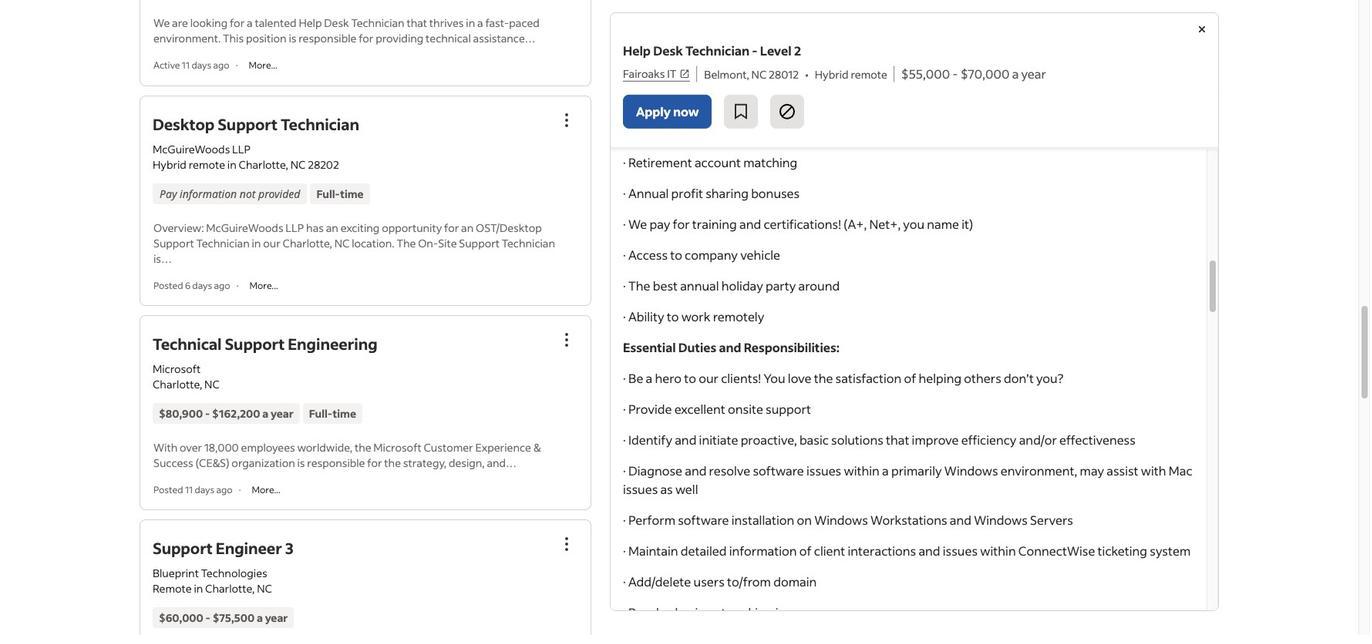 Task type: describe. For each thing, give the bounding box(es) containing it.
year for $60,000 - $75,500 a year
[[265, 611, 288, 625]]

fairoaks for fairoaks it belmont, nc 28012 • hybrid remote
[[623, 69, 671, 85]]

posted 11 days ago ·
[[153, 484, 241, 496]]

$162,200
[[212, 406, 260, 421]]

is inside we are looking for a talented help desk technician that thrives in a fast-paced environment. this position is responsible for providing technical assistance…
[[289, 31, 296, 46]]

$70,000
[[960, 66, 1010, 82]]

0 vertical spatial basic
[[799, 432, 829, 448]]

work
[[681, 308, 711, 325]]

engineer
[[216, 538, 282, 558]]

and right workstations
[[950, 512, 972, 528]]

for right pay
[[673, 216, 690, 232]]

location.
[[352, 236, 395, 250]]

job actions for technical support engineering is collapsed image
[[557, 331, 576, 349]]

support engineer 3 blueprint technologies remote in charlotte, nc
[[153, 538, 294, 596]]

others
[[964, 370, 1002, 386]]

you?
[[1036, 370, 1064, 386]]

posted 6 days ago ·
[[153, 280, 239, 291]]

workstations
[[871, 512, 947, 528]]

not interested image
[[778, 103, 797, 121]]

0 vertical spatial information
[[180, 186, 237, 201]]

onsite
[[728, 401, 763, 417]]

· add/delete users to/from domain
[[623, 574, 817, 590]]

love
[[788, 370, 812, 386]]

worldwide,
[[297, 440, 352, 455]]

for up the this
[[230, 16, 245, 30]]

training
[[692, 216, 737, 232]]

1 an from the left
[[326, 220, 338, 235]]

1 vertical spatial within
[[980, 543, 1016, 559]]

- for $80,900 - $162,200 a year
[[205, 406, 210, 421]]

· for · identify and initiate proactive, basic solutions that improve efficiency and/or effectiveness
[[623, 432, 626, 448]]

it)
[[962, 216, 973, 232]]

annual
[[628, 185, 669, 201]]

support inside the technical support engineering microsoft charlotte, nc
[[225, 334, 285, 354]]

· perform software installation on windows workstations and windows servers
[[623, 512, 1073, 528]]

account
[[695, 154, 741, 170]]

more... for technician
[[249, 280, 278, 291]]

· down the this
[[236, 60, 238, 71]]

2 fairoaks it link from the top
[[623, 68, 699, 86]]

1 vertical spatial software
[[678, 512, 729, 528]]

2 an from the left
[[461, 220, 474, 235]]

$55,000
[[901, 66, 950, 82]]

as
[[660, 481, 673, 497]]

· resolve basic networking issues
[[623, 605, 810, 621]]

detailed
[[681, 543, 727, 559]]

pay
[[650, 216, 670, 232]]

identify
[[628, 432, 672, 448]]

windows left the servers
[[974, 512, 1028, 528]]

active 11 days ago ·
[[153, 60, 238, 71]]

effectiveness
[[1059, 432, 1136, 448]]

1 horizontal spatial 28012
[[769, 67, 799, 82]]

company
[[685, 247, 738, 263]]

· for · access to company vehicle
[[623, 247, 626, 263]]

· for · resolve basic networking issues
[[623, 605, 626, 621]]

0 vertical spatial the
[[814, 370, 833, 386]]

within inside · diagnose and resolve software issues within a primarily windows environment, may assist with mac issues as well
[[844, 463, 880, 479]]

over
[[180, 440, 202, 455]]

more... button for engineering
[[247, 483, 285, 496]]

and/or
[[1019, 432, 1057, 448]]

full-time for technician
[[316, 186, 364, 201]]

net+,
[[869, 216, 901, 232]]

a right $75,500 on the left of the page
[[257, 611, 263, 625]]

may
[[1080, 463, 1104, 479]]

solutions
[[831, 432, 883, 448]]

holiday
[[721, 278, 763, 294]]

issues down diagnose
[[623, 481, 658, 497]]

ago for technical
[[216, 484, 233, 496]]

windows up client at the right bottom of the page
[[814, 512, 868, 528]]

and up vehicle
[[739, 216, 761, 232]]

nc inside desktop support technician mcguirewoods llp hybrid remote in charlotte, nc 28202
[[290, 157, 306, 172]]

in inside support engineer 3 blueprint technologies remote in charlotte, nc
[[194, 581, 203, 596]]

responsible inside we are looking for a talented help desk technician that thrives in a fast-paced environment. this position is responsible for providing technical assistance…
[[299, 31, 357, 46]]

we inside we are looking for a talented help desk technician that thrives in a fast-paced environment. this position is responsible for providing technical assistance…
[[153, 16, 170, 30]]

· access to company vehicle
[[623, 247, 780, 263]]

it for fairoaks it
[[667, 66, 676, 81]]

remotely
[[713, 308, 764, 325]]

efficiency
[[961, 432, 1017, 448]]

mac
[[1169, 463, 1193, 479]]

fairoaks it
[[623, 66, 676, 81]]

best
[[653, 278, 678, 294]]

- left level
[[752, 43, 758, 59]]

· right the 6
[[236, 280, 239, 291]]

a left the fast-
[[477, 16, 483, 30]]

· for · the best annual holiday party around
[[623, 278, 626, 294]]

· for · ability to work remotely
[[623, 308, 626, 325]]

• inside fairoaks it belmont, nc 28012 • hybrid remote
[[738, 92, 742, 108]]

profit
[[671, 185, 703, 201]]

environment,
[[1001, 463, 1077, 479]]

1 horizontal spatial of
[[904, 370, 916, 386]]

year for $80,900 - $162,200 a year
[[271, 406, 294, 421]]

and…
[[487, 456, 517, 470]]

0 vertical spatial ago
[[213, 60, 230, 71]]

1 vertical spatial the
[[355, 440, 371, 455]]

belmont, nc 28012 • hybrid remote
[[704, 67, 887, 82]]

1 vertical spatial help
[[623, 43, 651, 59]]

hybrid inside desktop support technician mcguirewoods llp hybrid remote in charlotte, nc 28202
[[153, 157, 187, 172]]

to for access
[[670, 247, 682, 263]]

a right the $70,000
[[1012, 66, 1019, 82]]

technician up fairoaks it belmont, nc 28012 • hybrid remote
[[685, 43, 750, 59]]

· maintain detailed information of client interactions and issues within connectwise ticketing system
[[623, 543, 1191, 559]]

1 vertical spatial desk
[[653, 43, 683, 59]]

access
[[628, 247, 668, 263]]

assistance…
[[473, 31, 536, 46]]

in inside desktop support technician mcguirewoods llp hybrid remote in charlotte, nc 28202
[[227, 157, 237, 172]]

around
[[798, 278, 840, 294]]

· for · add/delete users to/from domain
[[623, 574, 626, 590]]

fairoaks it belmont, nc 28012 • hybrid remote
[[623, 69, 831, 108]]

mcguirewoods inside desktop support technician mcguirewoods llp hybrid remote in charlotte, nc 28202
[[153, 142, 230, 156]]

2 horizontal spatial hybrid
[[815, 67, 849, 82]]

on-
[[418, 236, 438, 250]]

site
[[438, 236, 457, 250]]

· for · we pay for training and certifications! (a+, net+, you name it)
[[623, 216, 626, 232]]

nc inside overview: mcguirewoods llp has an exciting opportunity for an ost/desktop support technician in our charlotte, nc location. the on-site support technician is…
[[334, 236, 350, 250]]

active
[[153, 60, 180, 71]]

and down workstations
[[919, 543, 940, 559]]

support inside support engineer 3 blueprint technologies remote in charlotte, nc
[[153, 538, 213, 558]]

essential
[[623, 339, 676, 355]]

on
[[797, 512, 812, 528]]

technician down ost/desktop
[[502, 236, 555, 250]]

technologies
[[201, 566, 267, 581]]

technician inside we are looking for a talented help desk technician that thrives in a fast-paced environment. this position is responsible for providing technical assistance…
[[351, 16, 405, 30]]

technical support engineering microsoft charlotte, nc
[[153, 334, 377, 392]]

a inside · diagnose and resolve software issues within a primarily windows environment, may assist with mac issues as well
[[882, 463, 889, 479]]

software inside · diagnose and resolve software issues within a primarily windows environment, may assist with mac issues as well
[[753, 463, 804, 479]]

excellent
[[674, 401, 725, 417]]

charlotte, inside overview: mcguirewoods llp has an exciting opportunity for an ost/desktop support technician in our charlotte, nc location. the on-site support technician is…
[[283, 236, 332, 250]]

help inside we are looking for a talented help desk technician that thrives in a fast-paced environment. this position is responsible for providing technical assistance…
[[299, 16, 322, 30]]

support right site
[[459, 236, 500, 250]]

mcguirewoods inside overview: mcguirewoods llp has an exciting opportunity for an ost/desktop support technician in our charlotte, nc location. the on-site support technician is…
[[206, 220, 283, 235]]

days for desktop
[[192, 280, 212, 291]]

2 vertical spatial to
[[684, 370, 696, 386]]

11 for over
[[185, 484, 193, 496]]

windows inside · diagnose and resolve software issues within a primarily windows environment, may assist with mac issues as well
[[944, 463, 998, 479]]

1 vertical spatial that
[[886, 432, 909, 448]]

nc inside support engineer 3 blueprint technologies remote in charlotte, nc
[[257, 581, 272, 596]]

0 vertical spatial •
[[805, 67, 809, 82]]

· provide excellent onsite support
[[623, 401, 811, 417]]

remote inside fairoaks it belmont, nc 28012 • hybrid remote
[[789, 92, 831, 108]]

0 vertical spatial belmont,
[[704, 67, 749, 82]]

maintain
[[628, 543, 678, 559]]

fairoaks for fairoaks it
[[623, 66, 665, 81]]

$80,900 - $162,200 a year
[[159, 406, 294, 421]]

28012 inside fairoaks it belmont, nc 28012 • hybrid remote
[[697, 92, 731, 108]]

add/delete
[[628, 574, 691, 590]]

helping
[[919, 370, 962, 386]]

· we pay for training and certifications! (a+, net+, you name it)
[[623, 216, 973, 232]]

· for · maintain detailed information of client interactions and issues within connectwise ticketing system
[[623, 543, 626, 559]]

responsibilities:
[[744, 339, 840, 355]]

remote inside desktop support technician mcguirewoods llp hybrid remote in charlotte, nc 28202
[[189, 157, 225, 172]]

don't
[[1004, 370, 1034, 386]]

support
[[766, 401, 811, 417]]

thrives
[[429, 16, 464, 30]]

providing
[[376, 31, 424, 46]]

desktop
[[153, 114, 215, 134]]

charlotte, inside support engineer 3 blueprint technologies remote in charlotte, nc
[[205, 581, 255, 596]]

engineering
[[288, 334, 377, 354]]

opportunity
[[382, 220, 442, 235]]

matching
[[743, 154, 798, 170]]

time for desktop support technician
[[340, 186, 364, 201]]

desk inside we are looking for a talented help desk technician that thrives in a fast-paced environment. this position is responsible for providing technical assistance…
[[324, 16, 349, 30]]

full-time for engineering
[[309, 406, 356, 421]]

full- for technician
[[316, 186, 340, 201]]



Task type: vqa. For each thing, say whether or not it's contained in the screenshot.
Notifications Unread count 0 'IMAGE'
no



Task type: locate. For each thing, give the bounding box(es) containing it.
0 horizontal spatial the
[[397, 236, 416, 250]]

it up "now"
[[673, 69, 684, 85]]

our inside overview: mcguirewoods llp has an exciting opportunity for an ost/desktop support technician in our charlotte, nc location. the on-site support technician is…
[[263, 236, 280, 250]]

0 horizontal spatial information
[[180, 186, 237, 201]]

1 horizontal spatial within
[[980, 543, 1016, 559]]

technical support engineering button
[[153, 334, 377, 354]]

0 horizontal spatial desk
[[324, 16, 349, 30]]

microsoft up strategy,
[[373, 440, 422, 455]]

microsoft down technical
[[153, 361, 201, 376]]

issues
[[807, 463, 841, 479], [623, 481, 658, 497], [943, 543, 978, 559], [776, 605, 810, 621]]

· for · retirement account matching
[[623, 154, 626, 170]]

support
[[218, 114, 278, 134], [153, 236, 194, 250], [459, 236, 500, 250], [225, 334, 285, 354], [153, 538, 213, 558]]

to right hero
[[684, 370, 696, 386]]

- for $60,000 - $75,500 a year
[[206, 611, 210, 625]]

more... button up technical support engineering button
[[245, 279, 283, 292]]

for inside with over 18,000 employees worldwide, the microsoft customer experience & success (ce&s) organization is responsible for the strategy, design, and…
[[367, 456, 382, 470]]

a up position
[[247, 16, 253, 30]]

6
[[185, 280, 190, 291]]

of left client at the right bottom of the page
[[799, 543, 812, 559]]

· left annual
[[623, 185, 626, 201]]

more... up technical support engineering button
[[249, 280, 278, 291]]

support down overview:
[[153, 236, 194, 250]]

0 vertical spatial is
[[289, 31, 296, 46]]

is down talented
[[289, 31, 296, 46]]

1 vertical spatial the
[[628, 278, 650, 294]]

0 horizontal spatial basic
[[675, 605, 704, 621]]

2 posted from the top
[[153, 484, 183, 496]]

0 vertical spatial remote
[[851, 67, 887, 82]]

0 horizontal spatial •
[[738, 92, 742, 108]]

days for technical
[[195, 484, 214, 496]]

technician up 28202
[[281, 114, 359, 134]]

pay
[[160, 186, 177, 201]]

resolve
[[628, 605, 673, 621]]

support inside desktop support technician mcguirewoods llp hybrid remote in charlotte, nc 28202
[[218, 114, 278, 134]]

2 vertical spatial hybrid
[[153, 157, 187, 172]]

issues down workstations
[[943, 543, 978, 559]]

the right worldwide,
[[355, 440, 371, 455]]

· for · provide excellent onsite support
[[623, 401, 626, 417]]

0 vertical spatial to
[[670, 247, 682, 263]]

of left helping
[[904, 370, 916, 386]]

2
[[794, 43, 802, 59]]

it up 'apply now'
[[667, 66, 676, 81]]

1 horizontal spatial llp
[[286, 220, 304, 235]]

llp inside overview: mcguirewoods llp has an exciting opportunity for an ost/desktop support technician in our charlotte, nc location. the on-site support technician is…
[[286, 220, 304, 235]]

-
[[752, 43, 758, 59], [953, 66, 958, 82], [205, 406, 210, 421], [206, 611, 210, 625]]

0 vertical spatial time
[[340, 186, 364, 201]]

· left pay
[[623, 216, 626, 232]]

· ability to work remotely
[[623, 308, 764, 325]]

· for · be a hero to our clients! you love the satisfaction of helping others don't you?
[[623, 370, 626, 386]]

time for technical support engineering
[[333, 406, 356, 421]]

1 posted from the top
[[153, 280, 183, 291]]

0 vertical spatial of
[[904, 370, 916, 386]]

posted for technical support engineering
[[153, 484, 183, 496]]

full- for engineering
[[309, 406, 333, 421]]

more... for engineering
[[252, 484, 281, 496]]

$75,500
[[213, 611, 255, 625]]

remote
[[851, 67, 887, 82], [789, 92, 831, 108], [189, 157, 225, 172]]

· left ability
[[623, 308, 626, 325]]

windows
[[944, 463, 998, 479], [814, 512, 868, 528], [974, 512, 1028, 528]]

installation
[[732, 512, 794, 528]]

that up primarily
[[886, 432, 909, 448]]

customer
[[424, 440, 473, 455]]

charlotte, down has
[[283, 236, 332, 250]]

in right thrives
[[466, 16, 475, 30]]

· left diagnose
[[623, 463, 626, 479]]

0 horizontal spatial is
[[289, 31, 296, 46]]

hero
[[655, 370, 682, 386]]

· diagnose and resolve software issues within a primarily windows environment, may assist with mac issues as well
[[623, 463, 1193, 497]]

basic
[[799, 432, 829, 448], [675, 605, 704, 621]]

technician up providing
[[351, 16, 405, 30]]

1 vertical spatial information
[[729, 543, 797, 559]]

in
[[466, 16, 475, 30], [227, 157, 237, 172], [252, 236, 261, 250], [194, 581, 203, 596]]

1 horizontal spatial desk
[[653, 43, 683, 59]]

· down organization
[[239, 484, 241, 496]]

1 horizontal spatial basic
[[799, 432, 829, 448]]

is inside with over 18,000 employees worldwide, the microsoft customer experience & success (ce&s) organization is responsible for the strategy, design, and…
[[297, 456, 305, 470]]

0 horizontal spatial an
[[326, 220, 338, 235]]

software
[[753, 463, 804, 479], [678, 512, 729, 528]]

18,000
[[204, 440, 239, 455]]

0 vertical spatial microsoft
[[153, 361, 201, 376]]

support engineer 3 button
[[153, 538, 294, 558]]

within left connectwise
[[980, 543, 1016, 559]]

· left identify
[[623, 432, 626, 448]]

1 horizontal spatial information
[[729, 543, 797, 559]]

of
[[904, 370, 916, 386], [799, 543, 812, 559]]

· left maintain
[[623, 543, 626, 559]]

0 vertical spatial posted
[[153, 280, 183, 291]]

0 vertical spatial more... button
[[244, 59, 282, 72]]

in down not
[[252, 236, 261, 250]]

1 horizontal spatial we
[[628, 216, 647, 232]]

1 horizontal spatial belmont,
[[704, 67, 749, 82]]

be
[[628, 370, 643, 386]]

0 vertical spatial llp
[[232, 142, 251, 156]]

2 vertical spatial days
[[195, 484, 214, 496]]

1 horizontal spatial •
[[805, 67, 809, 82]]

belmont, down help desk technician - level 2
[[704, 67, 749, 82]]

1 horizontal spatial help
[[623, 43, 651, 59]]

the down opportunity at left top
[[397, 236, 416, 250]]

we left are
[[153, 16, 170, 30]]

the left strategy,
[[384, 456, 401, 470]]

1 vertical spatial llp
[[286, 220, 304, 235]]

1 vertical spatial posted
[[153, 484, 183, 496]]

apply now
[[636, 103, 699, 120]]

interactions
[[848, 543, 916, 559]]

2 vertical spatial more... button
[[247, 483, 285, 496]]

sharing
[[706, 185, 749, 201]]

charlotte, down technologies
[[205, 581, 255, 596]]

more... button for technician
[[245, 279, 283, 292]]

this
[[223, 31, 244, 46]]

responsible inside with over 18,000 employees worldwide, the microsoft customer experience & success (ce&s) organization is responsible for the strategy, design, and…
[[307, 456, 365, 470]]

nc inside fairoaks it belmont, nc 28012 • hybrid remote
[[677, 92, 694, 108]]

2 vertical spatial more...
[[252, 484, 281, 496]]

is
[[289, 31, 296, 46], [297, 456, 305, 470]]

- right $55,000
[[953, 66, 958, 82]]

we are looking for a talented help desk technician that thrives in a fast-paced environment. this position is responsible for providing technical assistance…
[[153, 16, 540, 46]]

0 horizontal spatial we
[[153, 16, 170, 30]]

a right $162,200
[[262, 406, 268, 421]]

retirement
[[628, 154, 692, 170]]

· left best
[[623, 278, 626, 294]]

desk right talented
[[324, 16, 349, 30]]

fairoaks it link up 'apply now'
[[623, 68, 699, 86]]

0 vertical spatial 28012
[[769, 67, 799, 82]]

technician down overview:
[[196, 236, 250, 250]]

and down remotely
[[719, 339, 741, 355]]

0 vertical spatial software
[[753, 463, 804, 479]]

days down the 'environment.'
[[192, 60, 211, 71]]

charlotte, inside the technical support engineering microsoft charlotte, nc
[[153, 377, 202, 392]]

bonuses
[[751, 185, 800, 201]]

· retirement account matching
[[623, 154, 798, 170]]

issues down domain
[[776, 605, 810, 621]]

2 vertical spatial ago
[[216, 484, 233, 496]]

posted for desktop support technician
[[153, 280, 183, 291]]

- right $80,900
[[205, 406, 210, 421]]

remote up pay information not provided
[[189, 157, 225, 172]]

talented
[[255, 16, 297, 30]]

information down installation at the bottom right of page
[[729, 543, 797, 559]]

time up worldwide,
[[333, 406, 356, 421]]

28012
[[769, 67, 799, 82], [697, 92, 731, 108]]

0 vertical spatial 11
[[182, 60, 190, 71]]

nc down level
[[751, 67, 767, 82]]

save this job image
[[732, 103, 751, 121]]

1 vertical spatial of
[[799, 543, 812, 559]]

1 vertical spatial full-time
[[309, 406, 356, 421]]

0 horizontal spatial llp
[[232, 142, 251, 156]]

belmont, down fairoaks it
[[623, 92, 675, 108]]

1 vertical spatial belmont,
[[623, 92, 675, 108]]

0 vertical spatial we
[[153, 16, 170, 30]]

with over 18,000 employees worldwide, the microsoft customer experience & success (ce&s) organization is responsible for the strategy, design, and…
[[153, 440, 541, 470]]

exciting
[[341, 220, 380, 235]]

0 horizontal spatial remote
[[189, 157, 225, 172]]

1 horizontal spatial software
[[753, 463, 804, 479]]

$80,900
[[159, 406, 203, 421]]

year for $55,000 - $70,000 a year
[[1021, 66, 1046, 82]]

name
[[927, 216, 959, 232]]

we
[[153, 16, 170, 30], [628, 216, 647, 232]]

more... button
[[244, 59, 282, 72], [245, 279, 283, 292], [247, 483, 285, 496]]

remote
[[153, 581, 192, 596]]

blueprint
[[153, 566, 199, 581]]

posted
[[153, 280, 183, 291], [153, 484, 183, 496]]

overview: mcguirewoods llp has an exciting opportunity for an ost/desktop support technician in our charlotte, nc location. the on-site support technician is…
[[153, 220, 555, 266]]

a left primarily
[[882, 463, 889, 479]]

full- down 28202
[[316, 186, 340, 201]]

1 vertical spatial full-
[[309, 406, 333, 421]]

1 horizontal spatial hybrid
[[748, 92, 786, 108]]

1 horizontal spatial our
[[699, 370, 719, 386]]

2 vertical spatial year
[[265, 611, 288, 625]]

year right the $70,000
[[1021, 66, 1046, 82]]

1 vertical spatial days
[[192, 280, 212, 291]]

and inside · diagnose and resolve software issues within a primarily windows environment, may assist with mac issues as well
[[685, 463, 707, 479]]

· be a hero to our clients! you love the satisfaction of helping others don't you?
[[623, 370, 1064, 386]]

certifications!
[[764, 216, 841, 232]]

job actions for desktop support technician is collapsed image
[[557, 111, 576, 129]]

· left provide
[[623, 401, 626, 417]]

1 vertical spatial ago
[[214, 280, 230, 291]]

you
[[903, 216, 925, 232]]

belmont, inside fairoaks it belmont, nc 28012 • hybrid remote
[[623, 92, 675, 108]]

we left pay
[[628, 216, 647, 232]]

1 vertical spatial more...
[[249, 280, 278, 291]]

llp left has
[[286, 220, 304, 235]]

1 vertical spatial we
[[628, 216, 647, 232]]

it for fairoaks it belmont, nc 28012 • hybrid remote
[[673, 69, 684, 85]]

1 vertical spatial to
[[667, 308, 679, 325]]

our up · provide excellent onsite support
[[699, 370, 719, 386]]

0 vertical spatial hybrid
[[815, 67, 849, 82]]

nc inside the technical support engineering microsoft charlotte, nc
[[204, 377, 220, 392]]

assist
[[1107, 463, 1139, 479]]

0 horizontal spatial hybrid
[[153, 157, 187, 172]]

to left work
[[667, 308, 679, 325]]

that
[[407, 16, 427, 30], [886, 432, 909, 448]]

0 vertical spatial desk
[[324, 16, 349, 30]]

support up blueprint
[[153, 538, 213, 558]]

posted left the 6
[[153, 280, 183, 291]]

0 horizontal spatial software
[[678, 512, 729, 528]]

for left providing
[[359, 31, 374, 46]]

a right be
[[646, 370, 653, 386]]

0 vertical spatial within
[[844, 463, 880, 479]]

fairoaks it link up apply
[[623, 66, 690, 82]]

days down (ce&s)
[[195, 484, 214, 496]]

in inside overview: mcguirewoods llp has an exciting opportunity for an ost/desktop support technician in our charlotte, nc location. the on-site support technician is…
[[252, 236, 261, 250]]

in right remote
[[194, 581, 203, 596]]

1 horizontal spatial remote
[[789, 92, 831, 108]]

for left strategy,
[[367, 456, 382, 470]]

11 down success at the left bottom of the page
[[185, 484, 193, 496]]

1 horizontal spatial is
[[297, 456, 305, 470]]

the right 'love'
[[814, 370, 833, 386]]

0 vertical spatial year
[[1021, 66, 1046, 82]]

ago down (ce&s)
[[216, 484, 233, 496]]

job actions for support engineer 3 is collapsed image
[[557, 535, 576, 554]]

to for ability
[[667, 308, 679, 325]]

1 vertical spatial microsoft
[[373, 440, 422, 455]]

charlotte, inside desktop support technician mcguirewoods llp hybrid remote in charlotte, nc 28202
[[239, 157, 288, 172]]

mcguirewoods down not
[[206, 220, 283, 235]]

ago for desktop
[[214, 280, 230, 291]]

technician inside desktop support technician mcguirewoods llp hybrid remote in charlotte, nc 28202
[[281, 114, 359, 134]]

11 for are
[[182, 60, 190, 71]]

11 right active
[[182, 60, 190, 71]]

· for · diagnose and resolve software issues within a primarily windows environment, may assist with mac issues as well
[[623, 463, 626, 479]]

ago down the this
[[213, 60, 230, 71]]

$55,000 - $70,000 a year
[[901, 66, 1046, 82]]

issues down the solutions
[[807, 463, 841, 479]]

&
[[533, 440, 541, 455]]

1 fairoaks it link from the top
[[623, 66, 690, 82]]

2 horizontal spatial remote
[[851, 67, 887, 82]]

connectwise
[[1018, 543, 1095, 559]]

strategy,
[[403, 456, 447, 470]]

now
[[673, 103, 699, 120]]

perform
[[628, 512, 675, 528]]

full-time
[[316, 186, 364, 201], [309, 406, 356, 421]]

(a+,
[[844, 216, 867, 232]]

pay information not provided
[[160, 186, 300, 201]]

apply
[[636, 103, 671, 120]]

llp inside desktop support technician mcguirewoods llp hybrid remote in charlotte, nc 28202
[[232, 142, 251, 156]]

year up employees
[[271, 406, 294, 421]]

2 fairoaks from the top
[[623, 69, 671, 85]]

hybrid inside fairoaks it belmont, nc 28012 • hybrid remote
[[748, 92, 786, 108]]

0 vertical spatial full-time
[[316, 186, 364, 201]]

$60,000 - $75,500 a year
[[159, 611, 288, 625]]

1 vertical spatial our
[[699, 370, 719, 386]]

an
[[326, 220, 338, 235], [461, 220, 474, 235]]

are
[[172, 16, 188, 30]]

· for · annual profit sharing bonuses
[[623, 185, 626, 201]]

charlotte, up $80,900
[[153, 377, 202, 392]]

1 vertical spatial 28012
[[697, 92, 731, 108]]

responsible
[[299, 31, 357, 46], [307, 456, 365, 470]]

0 horizontal spatial of
[[799, 543, 812, 559]]

is down worldwide,
[[297, 456, 305, 470]]

that up providing
[[407, 16, 427, 30]]

with
[[1141, 463, 1166, 479]]

· inside · diagnose and resolve software issues within a primarily windows environment, may assist with mac issues as well
[[623, 463, 626, 479]]

1 vertical spatial year
[[271, 406, 294, 421]]

in inside we are looking for a talented help desk technician that thrives in a fast-paced environment. this position is responsible for providing technical assistance…
[[466, 16, 475, 30]]

an right has
[[326, 220, 338, 235]]

experience
[[475, 440, 531, 455]]

0 vertical spatial help
[[299, 16, 322, 30]]

2 vertical spatial remote
[[189, 157, 225, 172]]

looking
[[190, 16, 228, 30]]

fast-
[[485, 16, 509, 30]]

paced
[[509, 16, 540, 30]]

information left not
[[180, 186, 237, 201]]

with
[[153, 440, 178, 455]]

fairoaks inside fairoaks it belmont, nc 28012 • hybrid remote
[[623, 69, 671, 85]]

nc down technologies
[[257, 581, 272, 596]]

that inside we are looking for a talented help desk technician that thrives in a fast-paced environment. this position is responsible for providing technical assistance…
[[407, 16, 427, 30]]

for up site
[[444, 220, 459, 235]]

the
[[397, 236, 416, 250], [628, 278, 650, 294]]

apply now button
[[623, 95, 712, 129]]

microsoft inside with over 18,000 employees worldwide, the microsoft customer experience & success (ce&s) organization is responsible for the strategy, design, and…
[[373, 440, 422, 455]]

close job details image
[[1193, 20, 1211, 39]]

0 vertical spatial more...
[[249, 60, 277, 71]]

is…
[[153, 251, 172, 266]]

1 vertical spatial remote
[[789, 92, 831, 108]]

1 horizontal spatial an
[[461, 220, 474, 235]]

· left the resolve
[[623, 605, 626, 621]]

ticketing
[[1098, 543, 1147, 559]]

1 vertical spatial 11
[[185, 484, 193, 496]]

provide
[[628, 401, 672, 417]]

fairoaks it link
[[623, 66, 690, 82], [623, 68, 699, 86]]

1 horizontal spatial the
[[628, 278, 650, 294]]

for inside overview: mcguirewoods llp has an exciting opportunity for an ost/desktop support technician in our charlotte, nc location. the on-site support technician is…
[[444, 220, 459, 235]]

primarily
[[891, 463, 942, 479]]

the left best
[[628, 278, 650, 294]]

and left initiate
[[675, 432, 697, 448]]

1 vertical spatial responsible
[[307, 456, 365, 470]]

1 vertical spatial basic
[[675, 605, 704, 621]]

level
[[760, 43, 792, 59]]

support right technical
[[225, 334, 285, 354]]

0 horizontal spatial belmont,
[[623, 92, 675, 108]]

· left perform
[[623, 512, 626, 528]]

· for · perform software installation on windows workstations and windows servers
[[623, 512, 626, 528]]

0 vertical spatial days
[[192, 60, 211, 71]]

software down "proactive,"
[[753, 463, 804, 479]]

more... down organization
[[252, 484, 281, 496]]

- for $55,000 - $70,000 a year
[[953, 66, 958, 82]]

our down provided
[[263, 236, 280, 250]]

it inside fairoaks it belmont, nc 28012 • hybrid remote
[[673, 69, 684, 85]]

0 vertical spatial that
[[407, 16, 427, 30]]

full-time down 28202
[[316, 186, 364, 201]]

support right the desktop
[[218, 114, 278, 134]]

microsoft inside the technical support engineering microsoft charlotte, nc
[[153, 361, 201, 376]]

help
[[299, 16, 322, 30], [623, 43, 651, 59]]

2 horizontal spatial the
[[814, 370, 833, 386]]

1 vertical spatial more... button
[[245, 279, 283, 292]]

0 vertical spatial our
[[263, 236, 280, 250]]

1 horizontal spatial that
[[886, 432, 909, 448]]

help up fairoaks it
[[623, 43, 651, 59]]

2 vertical spatial the
[[384, 456, 401, 470]]

0 vertical spatial mcguirewoods
[[153, 142, 230, 156]]

1 vertical spatial mcguirewoods
[[206, 220, 283, 235]]

0 vertical spatial full-
[[316, 186, 340, 201]]

technical
[[153, 334, 222, 354]]

0 horizontal spatial our
[[263, 236, 280, 250]]

charlotte,
[[239, 157, 288, 172], [283, 236, 332, 250], [153, 377, 202, 392], [205, 581, 255, 596]]

resolve
[[709, 463, 750, 479]]

28012 left 'save this job' icon on the top
[[697, 92, 731, 108]]

the inside overview: mcguirewoods llp has an exciting opportunity for an ost/desktop support technician in our charlotte, nc location. the on-site support technician is…
[[397, 236, 416, 250]]

microsoft
[[153, 361, 201, 376], [373, 440, 422, 455]]

1 vertical spatial •
[[738, 92, 742, 108]]

1 fairoaks from the top
[[623, 66, 665, 81]]



